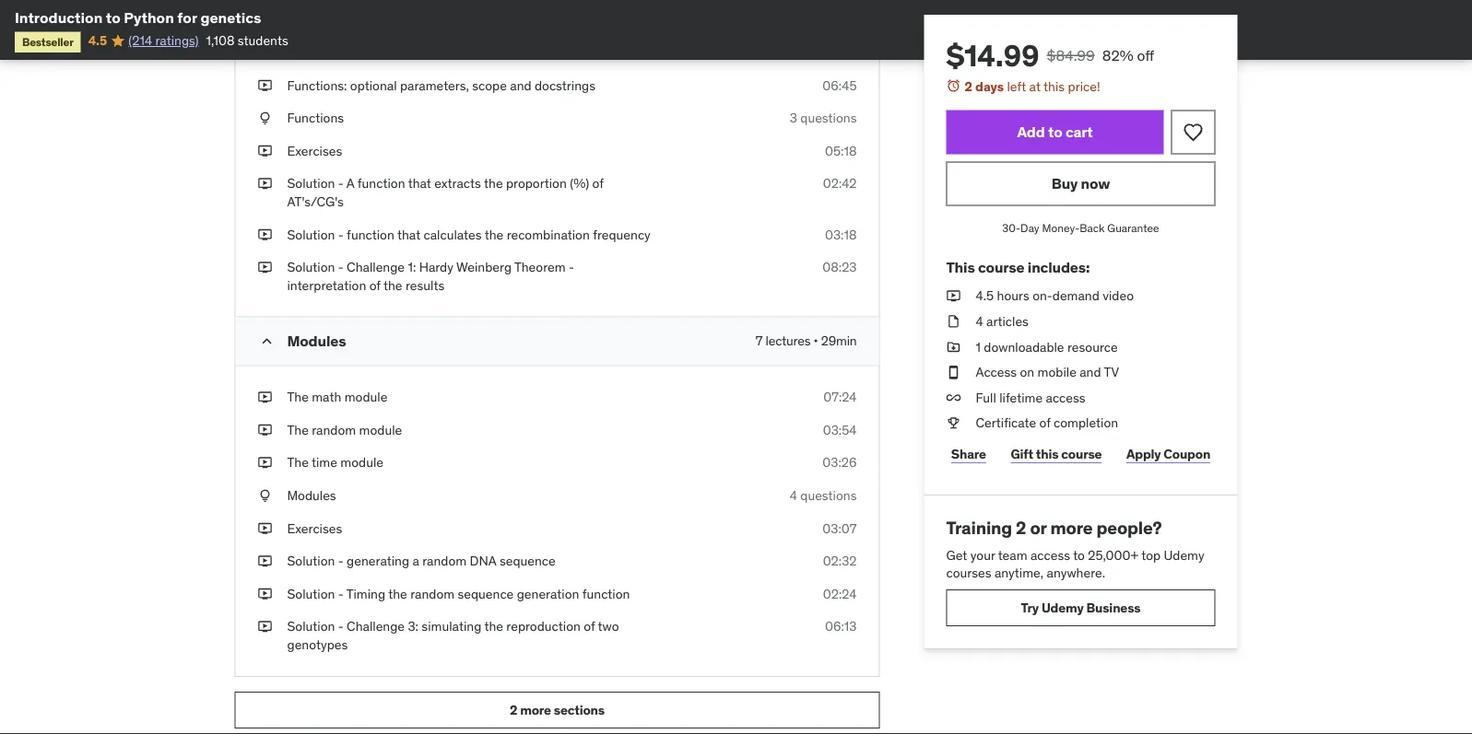 Task type: vqa. For each thing, say whether or not it's contained in the screenshot.
function inside SOLUTION - A FUNCTION THAT EXTRACTS THE PROPORTION (%) OF AT'S/CG'S
yes



Task type: describe. For each thing, give the bounding box(es) containing it.
the for the math module
[[287, 389, 309, 406]]

2 vertical spatial function
[[582, 586, 630, 602]]

the inside solution - challenge 3: simulating the reproduction of two genotypes
[[484, 619, 503, 635]]

try udemy business
[[1021, 600, 1141, 616]]

coupon
[[1164, 446, 1210, 462]]

exercises for 05:18
[[287, 142, 342, 159]]

on
[[1020, 364, 1034, 381]]

solution for solution - timing the random sequence generation function
[[287, 586, 335, 602]]

challenge for of
[[347, 259, 405, 275]]

try
[[1021, 600, 1039, 616]]

video
[[1103, 288, 1134, 304]]

weinberg
[[456, 259, 512, 275]]

xsmall image for the time module
[[258, 454, 272, 472]]

small image
[[258, 332, 276, 351]]

solution - a function that extracts the proportion (%) of at's/cg's
[[287, 175, 604, 210]]

4 for 4 articles
[[976, 313, 983, 330]]

cart
[[1065, 123, 1093, 141]]

of down the full lifetime access
[[1039, 415, 1051, 431]]

2 more sections button
[[235, 692, 880, 729]]

scope
[[472, 77, 507, 93]]

solution for solution - generating a random dna sequence
[[287, 553, 335, 570]]

solution - challenge 1: hardy weinberg theorem - interpretation of the results
[[287, 259, 574, 294]]

modules for 7 lectures
[[287, 331, 346, 350]]

gift this course link
[[1006, 436, 1107, 473]]

genetics
[[200, 8, 261, 27]]

3:
[[408, 619, 418, 635]]

team
[[998, 547, 1027, 564]]

1 vertical spatial that
[[397, 226, 420, 243]]

3 questions
[[790, 110, 857, 126]]

definition
[[350, 44, 404, 61]]

functions: for functions: definition and declaration
[[287, 44, 347, 61]]

xsmall image for solution - challenge 3: simulating the reproduction of two genotypes
[[258, 618, 272, 636]]

money-
[[1042, 221, 1080, 236]]

exercises for 03:07
[[287, 520, 342, 537]]

xsmall image for functions: optional parameters, scope and docstrings
[[258, 76, 272, 94]]

$14.99 $84.99 82% off
[[946, 37, 1154, 74]]

the for the random module
[[287, 422, 309, 438]]

share button
[[946, 436, 991, 473]]

3
[[790, 110, 797, 126]]

genotypes
[[287, 637, 348, 653]]

03:54
[[823, 422, 857, 438]]

buy now button
[[946, 162, 1215, 206]]

left
[[1007, 78, 1026, 94]]

generating
[[347, 553, 409, 570]]

2 days left at this price!
[[965, 78, 1100, 94]]

more inside training 2 or more people? get your team access to 25,000+ top udemy courses anytime, anywhere.
[[1050, 517, 1093, 539]]

hours
[[997, 288, 1029, 304]]

- for solution - function that calculates the recombination frequency
[[338, 226, 344, 243]]

more inside button
[[520, 702, 551, 718]]

solution - generating a random dna sequence
[[287, 553, 556, 570]]

1 downloadable resource
[[976, 339, 1118, 355]]

1 vertical spatial this
[[1036, 446, 1059, 462]]

functions
[[287, 110, 344, 126]]

extracts
[[434, 175, 481, 192]]

solution - function that calculates the recombination frequency
[[287, 226, 651, 243]]

access
[[976, 364, 1017, 381]]

- for solution - challenge 1: hardy weinberg theorem - interpretation of the results
[[338, 259, 344, 275]]

(%)
[[570, 175, 589, 192]]

functions: optional parameters, scope and docstrings
[[287, 77, 596, 93]]

challenge for genotypes
[[347, 619, 405, 635]]

(214
[[128, 32, 152, 49]]

solution for solution - challenge 1: hardy weinberg theorem - interpretation of the results
[[287, 259, 335, 275]]

sections
[[554, 702, 605, 718]]

the right timing
[[388, 586, 407, 602]]

4 for 4 questions
[[790, 487, 797, 504]]

anytime,
[[995, 565, 1044, 582]]

price!
[[1068, 78, 1100, 94]]

at
[[1029, 78, 1041, 94]]

module for the random module
[[359, 422, 402, 438]]

module for the time module
[[340, 455, 383, 471]]

a
[[412, 553, 419, 570]]

7
[[756, 333, 763, 349]]

2 inside training 2 or more people? get your team access to 25,000+ top udemy courses anytime, anywhere.
[[1016, 517, 1026, 539]]

05:18
[[825, 142, 857, 159]]

03:07
[[822, 520, 857, 537]]

bestseller
[[22, 34, 73, 49]]

the math module
[[287, 389, 387, 406]]

solution for solution - challenge 3: simulating the reproduction of two genotypes
[[287, 619, 335, 635]]

4 articles
[[976, 313, 1029, 330]]

function inside solution - a function that extracts the proportion (%) of at's/cg's
[[357, 175, 405, 192]]

random for generating
[[422, 553, 467, 570]]

your
[[970, 547, 995, 564]]

xsmall image for solution - function that calculates the recombination frequency
[[258, 226, 272, 244]]

02:42
[[823, 175, 857, 192]]

to for python
[[106, 8, 121, 27]]

back
[[1080, 221, 1105, 236]]

hardy
[[419, 259, 453, 275]]

add to cart
[[1017, 123, 1093, 141]]

get
[[946, 547, 967, 564]]

modules for 4 questions
[[287, 487, 336, 504]]

the inside solution - a function that extracts the proportion (%) of at's/cg's
[[484, 175, 503, 192]]

apply coupon button
[[1122, 436, 1215, 473]]

theorem
[[514, 259, 566, 275]]

questions for 3 questions
[[800, 110, 857, 126]]

functions: definition and declaration
[[287, 44, 497, 61]]

0 vertical spatial access
[[1046, 389, 1085, 406]]

xsmall image for the math module
[[258, 389, 272, 407]]

06:13
[[825, 619, 857, 635]]

business
[[1086, 600, 1141, 616]]

29min
[[821, 333, 857, 349]]

parameters,
[[400, 77, 469, 93]]

0 vertical spatial random
[[312, 422, 356, 438]]

1 vertical spatial course
[[1061, 446, 1102, 462]]

calculates
[[424, 226, 482, 243]]

4.5 for 4.5 hours on-demand video
[[976, 288, 994, 304]]

tv
[[1104, 364, 1119, 381]]

completion
[[1054, 415, 1118, 431]]

03:26
[[822, 455, 857, 471]]

2 for 2 more sections
[[510, 702, 517, 718]]

module for the math module
[[344, 389, 387, 406]]

demand
[[1052, 288, 1099, 304]]

the time module
[[287, 455, 383, 471]]

on-
[[1032, 288, 1052, 304]]

full
[[976, 389, 996, 406]]

docstrings
[[535, 77, 596, 93]]

2 for 2 days left at this price!
[[965, 78, 972, 94]]

- for solution - generating a random dna sequence
[[338, 553, 344, 570]]

of inside solution - a function that extracts the proportion (%) of at's/cg's
[[592, 175, 604, 192]]

off
[[1137, 46, 1154, 65]]

buy
[[1051, 174, 1078, 193]]

1 vertical spatial sequence
[[458, 586, 514, 602]]

two
[[598, 619, 619, 635]]

4 questions
[[790, 487, 857, 504]]

- for solution - timing the random sequence generation function
[[338, 586, 344, 602]]

optional
[[350, 77, 397, 93]]

certificate
[[976, 415, 1036, 431]]

08:23
[[822, 259, 857, 275]]

xsmall image for modules
[[258, 487, 272, 505]]



Task type: locate. For each thing, give the bounding box(es) containing it.
1 vertical spatial and
[[510, 77, 531, 93]]

2 more sections
[[510, 702, 605, 718]]

3 the from the top
[[287, 455, 309, 471]]

the left time
[[287, 455, 309, 471]]

0 vertical spatial that
[[408, 175, 431, 192]]

0 horizontal spatial 4.5
[[88, 32, 107, 49]]

functions: for functions: optional parameters, scope and docstrings
[[287, 77, 347, 93]]

add
[[1017, 123, 1045, 141]]

2 solution from the top
[[287, 226, 335, 243]]

the right simulating
[[484, 619, 503, 635]]

challenge down timing
[[347, 619, 405, 635]]

solution for solution - function that calculates the recombination frequency
[[287, 226, 335, 243]]

1 vertical spatial 4
[[790, 487, 797, 504]]

0 horizontal spatial and
[[408, 44, 429, 61]]

5 solution from the top
[[287, 586, 335, 602]]

a
[[346, 175, 354, 192]]

challenge left 1:
[[347, 259, 405, 275]]

lifetime
[[999, 389, 1043, 406]]

0 vertical spatial modules
[[287, 331, 346, 350]]

more left sections
[[520, 702, 551, 718]]

training 2 or more people? get your team access to 25,000+ top udemy courses anytime, anywhere.
[[946, 517, 1204, 582]]

- inside solution - challenge 3: simulating the reproduction of two genotypes
[[338, 619, 344, 635]]

questions
[[800, 110, 857, 126], [800, 487, 857, 504]]

to inside button
[[1048, 123, 1062, 141]]

dna
[[470, 553, 496, 570]]

wishlist image
[[1182, 121, 1204, 143]]

courses
[[946, 565, 991, 582]]

the up weinberg
[[485, 226, 504, 243]]

- left timing
[[338, 586, 344, 602]]

module down the math module
[[359, 422, 402, 438]]

to left cart
[[1048, 123, 1062, 141]]

0 vertical spatial 4
[[976, 313, 983, 330]]

this course includes:
[[946, 258, 1090, 276]]

2 left sections
[[510, 702, 517, 718]]

0 vertical spatial exercises
[[287, 142, 342, 159]]

4 solution from the top
[[287, 553, 335, 570]]

the left math
[[287, 389, 309, 406]]

training
[[946, 517, 1012, 539]]

alarm image
[[946, 78, 961, 93]]

random right "a"
[[422, 553, 467, 570]]

2 right alarm 'image'
[[965, 78, 972, 94]]

the inside solution - challenge 1: hardy weinberg theorem - interpretation of the results
[[383, 277, 402, 294]]

1 horizontal spatial 4
[[976, 313, 983, 330]]

1 vertical spatial access
[[1030, 547, 1070, 564]]

1 vertical spatial questions
[[800, 487, 857, 504]]

2 vertical spatial 2
[[510, 702, 517, 718]]

top
[[1141, 547, 1161, 564]]

results
[[405, 277, 445, 294]]

proportion
[[506, 175, 567, 192]]

access down the or
[[1030, 547, 1070, 564]]

to inside training 2 or more people? get your team access to 25,000+ top udemy courses anytime, anywhere.
[[1073, 547, 1085, 564]]

of inside solution - challenge 1: hardy weinberg theorem - interpretation of the results
[[369, 277, 381, 294]]

that up 1:
[[397, 226, 420, 243]]

course up hours
[[978, 258, 1024, 276]]

2 horizontal spatial 2
[[1016, 517, 1026, 539]]

$14.99
[[946, 37, 1039, 74]]

students
[[238, 32, 288, 49]]

this right at
[[1043, 78, 1065, 94]]

1 questions from the top
[[800, 110, 857, 126]]

function right a
[[357, 175, 405, 192]]

modules right small image
[[287, 331, 346, 350]]

introduction to python for genetics
[[15, 8, 261, 27]]

access down mobile
[[1046, 389, 1085, 406]]

xsmall image for solution - challenge 1: hardy weinberg theorem - interpretation of the results
[[258, 258, 272, 276]]

simulating
[[422, 619, 481, 635]]

solution inside solution - challenge 3: simulating the reproduction of two genotypes
[[287, 619, 335, 635]]

or
[[1030, 517, 1047, 539]]

1 vertical spatial function
[[347, 226, 394, 243]]

downloadable
[[984, 339, 1064, 355]]

xsmall image
[[258, 76, 272, 94], [258, 226, 272, 244], [258, 258, 272, 276], [946, 287, 961, 305], [946, 338, 961, 356], [258, 389, 272, 407], [258, 454, 272, 472], [258, 487, 272, 505], [258, 585, 272, 603], [258, 618, 272, 636]]

2 vertical spatial random
[[410, 586, 455, 602]]

and right scope
[[510, 77, 531, 93]]

try udemy business link
[[946, 590, 1215, 627]]

certificate of completion
[[976, 415, 1118, 431]]

30-
[[1002, 221, 1020, 236]]

lectures
[[766, 333, 811, 349]]

4.5 left hours
[[976, 288, 994, 304]]

- right theorem
[[569, 259, 574, 275]]

interpretation
[[287, 277, 366, 294]]

xsmall image for solution - timing the random sequence generation function
[[258, 585, 272, 603]]

people?
[[1096, 517, 1162, 539]]

udemy inside training 2 or more people? get your team access to 25,000+ top udemy courses anytime, anywhere.
[[1164, 547, 1204, 564]]

to left python
[[106, 8, 121, 27]]

udemy right top
[[1164, 547, 1204, 564]]

course
[[978, 258, 1024, 276], [1061, 446, 1102, 462]]

1 vertical spatial the
[[287, 422, 309, 438]]

1 vertical spatial functions:
[[287, 77, 347, 93]]

82%
[[1102, 46, 1133, 65]]

challenge inside solution - challenge 3: simulating the reproduction of two genotypes
[[347, 619, 405, 635]]

2 horizontal spatial and
[[1080, 364, 1101, 381]]

that inside solution - a function that extracts the proportion (%) of at's/cg's
[[408, 175, 431, 192]]

gift this course
[[1011, 446, 1102, 462]]

that left extracts
[[408, 175, 431, 192]]

this
[[946, 258, 975, 276]]

2 modules from the top
[[287, 487, 336, 504]]

of inside solution - challenge 3: simulating the reproduction of two genotypes
[[584, 619, 595, 635]]

2 vertical spatial module
[[340, 455, 383, 471]]

1 vertical spatial modules
[[287, 487, 336, 504]]

access inside training 2 or more people? get your team access to 25,000+ top udemy courses anytime, anywhere.
[[1030, 547, 1070, 564]]

2 questions from the top
[[800, 487, 857, 504]]

- for solution - challenge 3: simulating the reproduction of two genotypes
[[338, 619, 344, 635]]

2 functions: from the top
[[287, 77, 347, 93]]

- left generating
[[338, 553, 344, 570]]

0 horizontal spatial more
[[520, 702, 551, 718]]

0 vertical spatial 2
[[965, 78, 972, 94]]

- up genotypes
[[338, 619, 344, 635]]

module
[[344, 389, 387, 406], [359, 422, 402, 438], [340, 455, 383, 471]]

exercises down time
[[287, 520, 342, 537]]

0 vertical spatial module
[[344, 389, 387, 406]]

functions:
[[287, 44, 347, 61], [287, 77, 347, 93]]

1 vertical spatial to
[[1048, 123, 1062, 141]]

05:46
[[822, 44, 857, 61]]

1 horizontal spatial udemy
[[1164, 547, 1204, 564]]

full lifetime access
[[976, 389, 1085, 406]]

sequence up generation
[[499, 553, 556, 570]]

xsmall image
[[258, 43, 272, 62], [258, 109, 272, 127], [258, 142, 272, 160], [258, 175, 272, 193], [946, 313, 961, 331], [946, 364, 961, 382], [946, 389, 961, 407], [946, 414, 961, 432], [258, 421, 272, 439], [258, 520, 272, 538], [258, 553, 272, 571]]

module up the random module
[[344, 389, 387, 406]]

1 vertical spatial exercises
[[287, 520, 342, 537]]

- up interpretation on the left of page
[[338, 259, 344, 275]]

0 vertical spatial functions:
[[287, 44, 347, 61]]

function down a
[[347, 226, 394, 243]]

and
[[408, 44, 429, 61], [510, 77, 531, 93], [1080, 364, 1101, 381]]

1 vertical spatial 4.5
[[976, 288, 994, 304]]

random up the time module
[[312, 422, 356, 438]]

2 exercises from the top
[[287, 520, 342, 537]]

challenge inside solution - challenge 1: hardy weinberg theorem - interpretation of the results
[[347, 259, 405, 275]]

exercises
[[287, 142, 342, 159], [287, 520, 342, 537]]

to
[[106, 8, 121, 27], [1048, 123, 1062, 141], [1073, 547, 1085, 564]]

$84.99
[[1047, 46, 1095, 65]]

0 vertical spatial 4.5
[[88, 32, 107, 49]]

1 vertical spatial udemy
[[1041, 600, 1084, 616]]

to for cart
[[1048, 123, 1062, 141]]

1 horizontal spatial 4.5
[[976, 288, 994, 304]]

and left the tv
[[1080, 364, 1101, 381]]

solution for solution - a function that extracts the proportion (%) of at's/cg's
[[287, 175, 335, 192]]

- down at's/cg's
[[338, 226, 344, 243]]

2 horizontal spatial to
[[1073, 547, 1085, 564]]

1 the from the top
[[287, 389, 309, 406]]

4.5 hours on-demand video
[[976, 288, 1134, 304]]

sequence
[[499, 553, 556, 570], [458, 586, 514, 602]]

1 modules from the top
[[287, 331, 346, 350]]

buy now
[[1051, 174, 1110, 193]]

2 challenge from the top
[[347, 619, 405, 635]]

share
[[951, 446, 986, 462]]

the right extracts
[[484, 175, 503, 192]]

1 horizontal spatial more
[[1050, 517, 1093, 539]]

1 horizontal spatial to
[[1048, 123, 1062, 141]]

functions: up functions
[[287, 77, 347, 93]]

4
[[976, 313, 983, 330], [790, 487, 797, 504]]

add to cart button
[[946, 110, 1164, 154]]

0 vertical spatial to
[[106, 8, 121, 27]]

timing
[[346, 586, 385, 602]]

the random module
[[287, 422, 402, 438]]

solution inside solution - challenge 1: hardy weinberg theorem - interpretation of the results
[[287, 259, 335, 275]]

of right (%)
[[592, 175, 604, 192]]

1 solution from the top
[[287, 175, 335, 192]]

function up two
[[582, 586, 630, 602]]

modules
[[287, 331, 346, 350], [287, 487, 336, 504]]

7 lectures • 29min
[[756, 333, 857, 349]]

exercises down functions
[[287, 142, 342, 159]]

now
[[1081, 174, 1110, 193]]

0 horizontal spatial 4
[[790, 487, 797, 504]]

1 horizontal spatial and
[[510, 77, 531, 93]]

ratings)
[[155, 32, 199, 49]]

0 vertical spatial more
[[1050, 517, 1093, 539]]

udemy right try
[[1041, 600, 1084, 616]]

03:18
[[825, 226, 857, 243]]

1 horizontal spatial course
[[1061, 446, 1102, 462]]

more right the or
[[1050, 517, 1093, 539]]

questions down 06:45
[[800, 110, 857, 126]]

1 vertical spatial 2
[[1016, 517, 1026, 539]]

random for timing
[[410, 586, 455, 602]]

questions up 03:07
[[800, 487, 857, 504]]

0 horizontal spatial udemy
[[1041, 600, 1084, 616]]

the up the time module
[[287, 422, 309, 438]]

0 vertical spatial the
[[287, 389, 309, 406]]

frequency
[[593, 226, 651, 243]]

1 vertical spatial challenge
[[347, 619, 405, 635]]

0 vertical spatial questions
[[800, 110, 857, 126]]

functions: left definition
[[287, 44, 347, 61]]

1:
[[408, 259, 416, 275]]

the
[[287, 389, 309, 406], [287, 422, 309, 438], [287, 455, 309, 471]]

this right "gift"
[[1036, 446, 1059, 462]]

25,000+
[[1088, 547, 1139, 564]]

questions for 4 questions
[[800, 487, 857, 504]]

sequence down dna at the bottom left
[[458, 586, 514, 602]]

2 left the or
[[1016, 517, 1026, 539]]

0 vertical spatial function
[[357, 175, 405, 192]]

2 vertical spatial the
[[287, 455, 309, 471]]

1 vertical spatial module
[[359, 422, 402, 438]]

apply coupon
[[1126, 446, 1210, 462]]

1 exercises from the top
[[287, 142, 342, 159]]

2 vertical spatial to
[[1073, 547, 1085, 564]]

the left results
[[383, 277, 402, 294]]

07:24
[[823, 389, 857, 406]]

- inside solution - a function that extracts the proportion (%) of at's/cg's
[[338, 175, 344, 192]]

module down the random module
[[340, 455, 383, 471]]

and up parameters,
[[408, 44, 429, 61]]

the for the time module
[[287, 455, 309, 471]]

0 vertical spatial sequence
[[499, 553, 556, 570]]

0 horizontal spatial 2
[[510, 702, 517, 718]]

that
[[408, 175, 431, 192], [397, 226, 420, 243]]

resource
[[1067, 339, 1118, 355]]

1
[[976, 339, 981, 355]]

0 vertical spatial and
[[408, 44, 429, 61]]

4.5 left (214 on the top left of page
[[88, 32, 107, 49]]

0 vertical spatial course
[[978, 258, 1024, 276]]

2 vertical spatial and
[[1080, 364, 1101, 381]]

course down 'completion'
[[1061, 446, 1102, 462]]

1 functions: from the top
[[287, 44, 347, 61]]

02:24
[[823, 586, 857, 602]]

3 solution from the top
[[287, 259, 335, 275]]

day
[[1020, 221, 1039, 236]]

2 the from the top
[[287, 422, 309, 438]]

4.5 for 4.5
[[88, 32, 107, 49]]

solution inside solution - a function that extracts the proportion (%) of at's/cg's
[[287, 175, 335, 192]]

udemy
[[1164, 547, 1204, 564], [1041, 600, 1084, 616]]

6 solution from the top
[[287, 619, 335, 635]]

modules down time
[[287, 487, 336, 504]]

introduction
[[15, 8, 103, 27]]

2 inside button
[[510, 702, 517, 718]]

of right interpretation on the left of page
[[369, 277, 381, 294]]

1 vertical spatial random
[[422, 553, 467, 570]]

0 vertical spatial challenge
[[347, 259, 405, 275]]

0 vertical spatial udemy
[[1164, 547, 1204, 564]]

to up anywhere.
[[1073, 547, 1085, 564]]

recombination
[[507, 226, 590, 243]]

of left two
[[584, 619, 595, 635]]

- for solution - a function that extracts the proportion (%) of at's/cg's
[[338, 175, 344, 192]]

0 horizontal spatial course
[[978, 258, 1024, 276]]

days
[[975, 78, 1004, 94]]

of
[[592, 175, 604, 192], [369, 277, 381, 294], [1039, 415, 1051, 431], [584, 619, 595, 635]]

1 vertical spatial more
[[520, 702, 551, 718]]

random down solution - generating a random dna sequence
[[410, 586, 455, 602]]

math
[[312, 389, 341, 406]]

1 challenge from the top
[[347, 259, 405, 275]]

- left a
[[338, 175, 344, 192]]

1,108 students
[[206, 32, 288, 49]]

1 horizontal spatial 2
[[965, 78, 972, 94]]

0 horizontal spatial to
[[106, 8, 121, 27]]

0 vertical spatial this
[[1043, 78, 1065, 94]]



